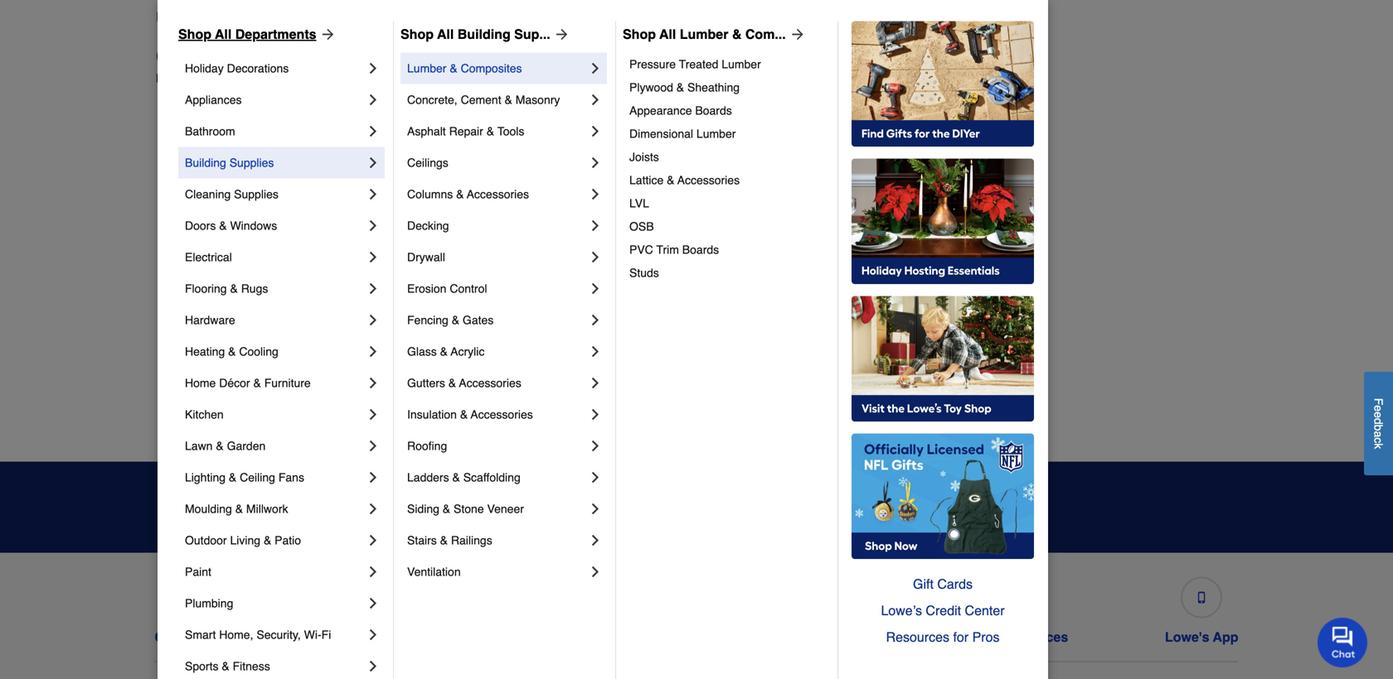 Task type: locate. For each thing, give the bounding box(es) containing it.
building up cleaning
[[185, 156, 226, 169]]

chevron right image left asphalt
[[365, 123, 381, 140]]

2 arrow right image from the left
[[550, 26, 570, 43]]

1 horizontal spatial cards
[[937, 577, 973, 592]]

chevron right image for hardware
[[365, 312, 381, 329]]

railings
[[451, 534, 492, 548]]

0 horizontal spatial a
[[188, 9, 195, 24]]

& left "patio"
[[264, 534, 271, 548]]

grande
[[1001, 190, 1040, 204]]

columns
[[407, 188, 453, 201]]

1 horizontal spatial gift cards
[[913, 577, 973, 592]]

1 vertical spatial a
[[1372, 432, 1385, 438]]

all for departments
[[215, 26, 232, 42]]

1 vertical spatial credit
[[591, 630, 629, 646]]

chevron right image for gutters & accessories
[[587, 375, 604, 392]]

shop inside 'link'
[[178, 26, 211, 42]]

arrow right image inside shop all departments 'link'
[[316, 26, 336, 43]]

chevron right image left concrete,
[[365, 92, 381, 108]]

1 vertical spatial city
[[477, 323, 497, 336]]

1 horizontal spatial all
[[437, 26, 454, 42]]

building supplies link
[[185, 147, 365, 179]]

stone
[[454, 503, 484, 516]]

moulding
[[185, 503, 232, 516]]

chevron right image for building supplies
[[365, 155, 381, 171]]

sign up form
[[669, 486, 1021, 530]]

resources for pros link
[[852, 625, 1034, 651]]

2 horizontal spatial lowe's
[[1165, 630, 1209, 646]]

0 horizontal spatial center
[[633, 630, 675, 646]]

0 vertical spatial center
[[965, 604, 1005, 619]]

lowe's
[[156, 72, 192, 85], [543, 630, 587, 646], [1165, 630, 1209, 646]]

0 vertical spatial supplies
[[229, 156, 274, 169]]

garden
[[227, 440, 266, 453]]

chevron right image for smart home, security, wi-fi
[[365, 627, 381, 644]]

outdoor living & patio
[[185, 534, 301, 548]]

& right lattice
[[667, 174, 675, 187]]

2 shop from the left
[[401, 26, 434, 42]]

smart
[[185, 629, 216, 642]]

& down lawnside link
[[448, 377, 456, 390]]

pros
[[972, 630, 1000, 645]]

0 vertical spatial jersey
[[388, 9, 427, 24]]

flooring & rugs link
[[185, 273, 365, 305]]

outdoor
[[185, 534, 227, 548]]

all down store
[[215, 26, 232, 42]]

& right doors
[[219, 219, 227, 233]]

services
[[1014, 630, 1068, 646]]

1 vertical spatial new
[[244, 72, 267, 85]]

shop
[[178, 26, 211, 42], [401, 26, 434, 42], [623, 26, 656, 42]]

boards
[[695, 104, 732, 117], [682, 243, 719, 257]]

& right glass
[[440, 345, 448, 359]]

all inside "link"
[[659, 26, 676, 42]]

gutters & accessories
[[407, 377, 521, 390]]

rutherford
[[196, 323, 250, 336]]

ideas
[[568, 514, 598, 528]]

a right find
[[188, 9, 195, 24]]

arrow right image for shop all building sup...
[[550, 26, 570, 43]]

accessories down gutters & accessories link
[[471, 408, 533, 422]]

ladders
[[407, 471, 449, 485]]

lowe's for lowe's app
[[1165, 630, 1209, 646]]

credit
[[926, 604, 961, 619], [591, 630, 629, 646]]

chevron right image left pvc
[[587, 249, 604, 266]]

chevron right image left drywall
[[365, 249, 381, 266]]

home décor & furniture
[[185, 377, 311, 390]]

chevron right image
[[365, 60, 381, 77], [365, 92, 381, 108], [365, 123, 381, 140], [365, 155, 381, 171], [365, 218, 381, 234], [365, 249, 381, 266], [587, 249, 604, 266], [365, 281, 381, 297], [365, 344, 381, 360], [365, 407, 381, 423], [365, 470, 381, 486], [587, 470, 604, 486], [587, 564, 604, 581], [365, 659, 381, 675]]

0 horizontal spatial new
[[244, 72, 267, 85]]

smart home, security, wi-fi
[[185, 629, 331, 642]]

jersey up shop all building sup...
[[388, 9, 427, 24]]

chevron right image for asphalt repair & tools
[[587, 123, 604, 140]]

jersey inside city directory lowe's stores in new jersey
[[270, 72, 305, 85]]

a
[[188, 9, 195, 24], [1372, 432, 1385, 438]]

got
[[547, 514, 565, 528]]

arrow right image up holiday decorations link
[[316, 26, 336, 43]]

0 vertical spatial city
[[156, 45, 194, 68]]

1 shop from the left
[[178, 26, 211, 42]]

boards down sheathing
[[695, 104, 732, 117]]

1 all from the left
[[215, 26, 232, 42]]

0 horizontal spatial gift cards
[[775, 630, 840, 646]]

& right stairs
[[440, 534, 448, 548]]

howell link
[[440, 288, 474, 305]]

chevron right image for cleaning supplies
[[365, 186, 381, 203]]

wi-
[[304, 629, 321, 642]]

2 horizontal spatial all
[[659, 26, 676, 42]]

east down deptford link
[[169, 290, 192, 303]]

up
[[976, 500, 994, 515]]

& down rutherford
[[228, 345, 236, 359]]

0 vertical spatial gift cards
[[913, 577, 973, 592]]

toms river link
[[980, 288, 1038, 305]]

3 arrow right image from the left
[[786, 26, 806, 43]]

trends
[[584, 488, 649, 511]]

new jersey button
[[357, 7, 427, 27]]

woodbridge
[[980, 422, 1043, 436]]

& right ladders
[[452, 471, 460, 485]]

arrow right image inside shop all lumber & com... "link"
[[786, 26, 806, 43]]

joists
[[629, 150, 659, 164]]

shop inside "link"
[[623, 26, 656, 42]]

accessories for gutters & accessories
[[459, 377, 521, 390]]

0 vertical spatial credit
[[926, 604, 961, 619]]

east inside 'link'
[[169, 323, 192, 336]]

accessories inside 'link'
[[467, 188, 529, 201]]

lighting & ceiling fans link
[[185, 462, 365, 494]]

for
[[953, 630, 969, 645]]

credit for lowe's
[[591, 630, 629, 646]]

pvc trim boards
[[629, 243, 719, 257]]

resources for pros
[[886, 630, 1000, 645]]

piscataway
[[980, 124, 1039, 137]]

arrow right image for shop all lumber & com...
[[786, 26, 806, 43]]

k
[[1372, 444, 1385, 450]]

lowe's
[[881, 604, 922, 619]]

0 horizontal spatial gift
[[775, 630, 798, 646]]

1 vertical spatial supplies
[[234, 188, 279, 201]]

moulding & millwork link
[[185, 494, 365, 525]]

0 horizontal spatial arrow right image
[[316, 26, 336, 43]]

& down the gutters & accessories
[[460, 408, 468, 422]]

1 horizontal spatial lowe's
[[543, 630, 587, 646]]

1 vertical spatial east
[[169, 323, 192, 336]]

& for glass & acrylic
[[440, 345, 448, 359]]

drywall link
[[407, 242, 587, 273]]

accessories up insulation & accessories link
[[459, 377, 521, 390]]

0 horizontal spatial all
[[215, 26, 232, 42]]

arrow right image for shop all departments
[[316, 26, 336, 43]]

credit for lowe's
[[926, 604, 961, 619]]

all up pressure
[[659, 26, 676, 42]]

& for plywood & sheathing
[[677, 81, 684, 94]]

chevron right image down to at the bottom
[[587, 564, 604, 581]]

supplies up cleaning supplies
[[229, 156, 274, 169]]

2 horizontal spatial arrow right image
[[786, 26, 806, 43]]

customer care image
[[206, 592, 218, 604]]

all up lumber & composites
[[437, 26, 454, 42]]

chevron right image left glass
[[365, 344, 381, 360]]

pvc trim boards link
[[629, 238, 826, 262]]

accessories
[[677, 174, 740, 187], [467, 188, 529, 201], [459, 377, 521, 390], [471, 408, 533, 422]]

east up heating
[[169, 323, 192, 336]]

1 horizontal spatial center
[[965, 604, 1005, 619]]

inspiration
[[436, 488, 538, 511]]

jersey up glass & acrylic
[[440, 323, 474, 336]]

1 vertical spatial jersey
[[270, 72, 305, 85]]

1 horizontal spatial jersey
[[388, 9, 427, 24]]

& right the lawn
[[216, 440, 224, 453]]

0 horizontal spatial shop
[[178, 26, 211, 42]]

new inside city directory lowe's stores in new jersey
[[244, 72, 267, 85]]

shop up pressure
[[623, 26, 656, 42]]

& for flooring & rugs
[[230, 282, 238, 296]]

all for lumber
[[659, 26, 676, 42]]

chevron right image down new jersey button
[[365, 60, 381, 77]]

insulation
[[407, 408, 457, 422]]

0 vertical spatial a
[[188, 9, 195, 24]]

faq
[[242, 630, 269, 646]]

chevron right image for holiday decorations
[[365, 60, 381, 77]]

shop all departments link
[[178, 24, 336, 44]]

& right columns
[[456, 188, 464, 201]]

& right sports
[[222, 660, 229, 674]]

rio
[[980, 190, 998, 204]]

& for fencing & gates
[[452, 314, 459, 327]]

chevron right image for doors & windows
[[365, 218, 381, 234]]

lowe's inside city directory lowe's stores in new jersey
[[156, 72, 192, 85]]

we've
[[510, 514, 544, 528]]

kitchen link
[[185, 399, 365, 431]]

scaffolding
[[463, 471, 521, 485]]

hackettstown
[[440, 157, 509, 170]]

chevron right image down order
[[365, 659, 381, 675]]

asphalt repair & tools link
[[407, 116, 587, 147]]

accessories up lvl link
[[677, 174, 740, 187]]

masonry
[[516, 93, 560, 106]]

chevron right image left ceilings
[[365, 155, 381, 171]]

arrow right image
[[316, 26, 336, 43], [550, 26, 570, 43], [786, 26, 806, 43]]

new jersey
[[357, 9, 427, 24]]

moulding & millwork
[[185, 503, 288, 516]]

sup...
[[514, 26, 550, 42]]

0 vertical spatial new
[[357, 9, 384, 24]]

1 horizontal spatial new
[[357, 9, 384, 24]]

2 horizontal spatial jersey
[[440, 323, 474, 336]]

& left ceiling
[[229, 471, 237, 485]]

supplies up windows
[[234, 188, 279, 201]]

chevron right image for siding & stone veneer
[[587, 501, 604, 518]]

chevron right image for electrical
[[365, 249, 381, 266]]

find gifts for the diyer. image
[[852, 21, 1034, 147]]

center for lowe's credit center
[[965, 604, 1005, 619]]

& left composites
[[450, 62, 458, 75]]

1 horizontal spatial shop
[[401, 26, 434, 42]]

& left gates
[[452, 314, 459, 327]]

electrical link
[[185, 242, 365, 273]]

2 all from the left
[[437, 26, 454, 42]]

concrete, cement & masonry link
[[407, 84, 587, 116]]

chevron right image for lumber & composites
[[587, 60, 604, 77]]

0 vertical spatial cards
[[937, 577, 973, 592]]

0 vertical spatial east
[[169, 290, 192, 303]]

chevron right image left the erosion
[[365, 281, 381, 297]]

1 vertical spatial cards
[[802, 630, 840, 646]]

0 horizontal spatial jersey
[[270, 72, 305, 85]]

chevron right image for lighting & ceiling fans
[[365, 470, 381, 486]]

hillsborough link
[[440, 222, 504, 238]]

1 horizontal spatial a
[[1372, 432, 1385, 438]]

deals,
[[372, 488, 430, 511]]

holiday
[[185, 62, 224, 75]]

1 arrow right image from the left
[[316, 26, 336, 43]]

credit inside "link"
[[591, 630, 629, 646]]

0 horizontal spatial city
[[156, 45, 194, 68]]

1 vertical spatial boards
[[682, 243, 719, 257]]

chevron right image for ceilings
[[587, 155, 604, 171]]

flemington
[[440, 124, 497, 137]]

shop for shop all lumber & com...
[[623, 26, 656, 42]]

2 vertical spatial jersey
[[440, 323, 474, 336]]

1 horizontal spatial gift
[[913, 577, 934, 592]]

lumber up concrete,
[[407, 62, 447, 75]]

sicklerville link
[[980, 255, 1035, 272]]

e up b
[[1372, 412, 1385, 419]]

lvl link
[[629, 192, 826, 215]]

east for east brunswick
[[169, 290, 192, 303]]

chevron right image for heating & cooling
[[365, 344, 381, 360]]

visit the lowe's toy shop. image
[[852, 296, 1034, 422]]

accessories for lattice & accessories
[[677, 174, 740, 187]]

lowe's inside "link"
[[543, 630, 587, 646]]

1 horizontal spatial arrow right image
[[550, 26, 570, 43]]

3 all from the left
[[659, 26, 676, 42]]

shop all building sup...
[[401, 26, 550, 42]]

0 horizontal spatial lowe's
[[156, 72, 192, 85]]

0 horizontal spatial credit
[[591, 630, 629, 646]]

accessories up decking link
[[467, 188, 529, 201]]

1 horizontal spatial city
[[477, 323, 497, 336]]

chevron right image for ladders & scaffolding
[[587, 470, 604, 486]]

2 e from the top
[[1372, 412, 1385, 419]]

decorations
[[227, 62, 289, 75]]

roofing
[[407, 440, 447, 453]]

0 vertical spatial building
[[458, 26, 511, 42]]

supplies for cleaning supplies
[[234, 188, 279, 201]]

building up composites
[[458, 26, 511, 42]]

cleaning supplies link
[[185, 179, 365, 210]]

shop down new jersey
[[401, 26, 434, 42]]

columns & accessories
[[407, 188, 529, 201]]

jersey down departments on the top of the page
[[270, 72, 305, 85]]

chevron right image for sports & fitness
[[365, 659, 381, 675]]

chevron right image up trends
[[587, 470, 604, 486]]

shop down find a store
[[178, 26, 211, 42]]

jersey city
[[440, 323, 497, 336]]

decking link
[[407, 210, 587, 242]]

0 horizontal spatial building
[[185, 156, 226, 169]]

3 shop from the left
[[623, 26, 656, 42]]

installation
[[940, 630, 1010, 646]]

e up the d
[[1372, 406, 1385, 412]]

all inside 'link'
[[215, 26, 232, 42]]

deptford
[[169, 257, 214, 270]]

chevron right image
[[587, 60, 604, 77], [587, 92, 604, 108], [587, 123, 604, 140], [587, 155, 604, 171], [365, 186, 381, 203], [587, 186, 604, 203], [587, 218, 604, 234], [587, 281, 604, 297], [365, 312, 381, 329], [587, 312, 604, 329], [587, 344, 604, 360], [365, 375, 381, 392], [587, 375, 604, 392], [587, 407, 604, 423], [365, 438, 381, 455], [587, 438, 604, 455], [365, 501, 381, 518], [587, 501, 604, 518], [365, 533, 381, 549], [587, 533, 604, 549], [365, 564, 381, 581], [365, 596, 381, 612], [365, 627, 381, 644]]

brick
[[169, 157, 195, 170]]

rio grande link
[[980, 189, 1040, 205]]

installation services
[[940, 630, 1068, 646]]

& for stairs & railings
[[440, 534, 448, 548]]

chevron right image for plumbing
[[365, 596, 381, 612]]

gift cards
[[913, 577, 973, 592], [775, 630, 840, 646]]

1 horizontal spatial credit
[[926, 604, 961, 619]]

flemington link
[[440, 122, 497, 139]]

& left millwork
[[235, 503, 243, 516]]

shop for shop all building sup...
[[401, 26, 434, 42]]

howell
[[440, 290, 474, 303]]

0 vertical spatial gift
[[913, 577, 934, 592]]

turnersville link
[[980, 321, 1040, 338]]

rio grande
[[980, 190, 1040, 204]]

flooring
[[185, 282, 227, 296]]

f
[[1372, 399, 1385, 406]]

& left 'rugs'
[[230, 282, 238, 296]]

& up the appearance boards
[[677, 81, 684, 94]]

officially licensed n f l gifts. shop now. image
[[852, 434, 1034, 560]]

paint link
[[185, 557, 365, 588]]

1 east from the top
[[169, 290, 192, 303]]

hamilton link
[[440, 189, 485, 205]]

chevron right image up deals,
[[365, 470, 381, 486]]

chevron right image for bathroom
[[365, 123, 381, 140]]

1 vertical spatial center
[[633, 630, 675, 646]]

lowe's for lowe's credit center
[[543, 630, 587, 646]]

& for lattice & accessories
[[667, 174, 675, 187]]

2 east from the top
[[169, 323, 192, 336]]

chevron right image for paint
[[365, 564, 381, 581]]

boards right trim
[[682, 243, 719, 257]]

a up k
[[1372, 432, 1385, 438]]

lowe's credit center
[[543, 630, 675, 646]]

asphalt repair & tools
[[407, 125, 524, 138]]

chevron right image for drywall
[[587, 249, 604, 266]]

arrow right image up masonry
[[550, 26, 570, 43]]

app
[[1213, 630, 1238, 646]]

arrow right image up pressure treated lumber link
[[786, 26, 806, 43]]

arrow right image inside shop all building sup... link
[[550, 26, 570, 43]]

& left stone
[[443, 503, 450, 516]]

2 horizontal spatial shop
[[623, 26, 656, 42]]

chevron right image left decking
[[365, 218, 381, 234]]

shop all building sup... link
[[401, 24, 570, 44]]

center inside "link"
[[633, 630, 675, 646]]

chevron right image for insulation & accessories
[[587, 407, 604, 423]]

osb
[[629, 220, 654, 233]]

chevron right image left the insulation
[[365, 407, 381, 423]]



Task type: vqa. For each thing, say whether or not it's contained in the screenshot.
the bottommost but
no



Task type: describe. For each thing, give the bounding box(es) containing it.
lawn & garden
[[185, 440, 266, 453]]

lumber up the treated
[[680, 26, 728, 42]]

& for ladders & scaffolding
[[452, 471, 460, 485]]

cleaning
[[185, 188, 231, 201]]

chevron right image for flooring & rugs
[[365, 281, 381, 297]]

pressure
[[629, 58, 676, 71]]

glass
[[407, 345, 437, 359]]

f e e d b a c k button
[[1364, 372, 1393, 476]]

manchester link
[[710, 122, 771, 139]]

1 horizontal spatial gift cards link
[[852, 572, 1034, 598]]

sports & fitness
[[185, 660, 270, 674]]

dimensions image
[[998, 592, 1010, 604]]

rugs
[[241, 282, 268, 296]]

lattice & accessories link
[[629, 169, 826, 192]]

lowe's credit center link
[[543, 571, 675, 646]]

1 e from the top
[[1372, 406, 1385, 412]]

& for doors & windows
[[219, 219, 227, 233]]

order status
[[366, 630, 446, 646]]

contact us & faq link
[[155, 571, 269, 646]]

brunswick
[[196, 290, 249, 303]]

lattice & accessories
[[629, 174, 740, 187]]

chevron right image for lawn & garden
[[365, 438, 381, 455]]

sewell link
[[980, 222, 1014, 238]]

furniture
[[264, 377, 311, 390]]

holmdel
[[440, 257, 482, 270]]

voorhees link
[[980, 388, 1029, 404]]

ladders & scaffolding
[[407, 471, 521, 485]]

hardware
[[185, 314, 235, 327]]

ladders & scaffolding link
[[407, 462, 587, 494]]

mobile image
[[1196, 592, 1208, 604]]

toms river
[[980, 290, 1038, 303]]

appearance boards
[[629, 104, 732, 117]]

1 vertical spatial gift
[[775, 630, 798, 646]]

deptford link
[[169, 255, 214, 272]]

0 horizontal spatial gift cards link
[[772, 571, 843, 646]]

bathroom link
[[185, 116, 365, 147]]

treated
[[679, 58, 718, 71]]

plywood & sheathing
[[629, 81, 740, 94]]

city directory lowe's stores in new jersey
[[156, 45, 305, 85]]

glass & acrylic link
[[407, 336, 587, 368]]

directory
[[199, 45, 286, 68]]

hackettstown link
[[440, 155, 509, 172]]

home
[[185, 377, 216, 390]]

veneer
[[487, 503, 524, 516]]

union link
[[980, 355, 1011, 371]]

bathroom
[[185, 125, 235, 138]]

stairs & railings
[[407, 534, 492, 548]]

contact us & faq
[[155, 630, 269, 646]]

1 vertical spatial gift cards
[[775, 630, 840, 646]]

& for insulation & accessories
[[460, 408, 468, 422]]

share.
[[615, 514, 649, 528]]

chevron right image for moulding & millwork
[[365, 501, 381, 518]]

electrical
[[185, 251, 232, 264]]

& for gutters & accessories
[[448, 377, 456, 390]]

chevron right image for appliances
[[365, 92, 381, 108]]

& right the us
[[228, 630, 238, 646]]

a inside button
[[1372, 432, 1385, 438]]

& for lighting & ceiling fans
[[229, 471, 237, 485]]

lumber up 'plywood & sheathing' link
[[722, 58, 761, 71]]

installation services link
[[940, 571, 1068, 646]]

0 horizontal spatial cards
[[802, 630, 840, 646]]

find
[[156, 9, 184, 24]]

chevron right image for outdoor living & patio
[[365, 533, 381, 549]]

home décor & furniture link
[[185, 368, 365, 399]]

patio
[[275, 534, 301, 548]]

holmdel link
[[440, 255, 482, 272]]

& left com...
[[732, 26, 742, 42]]

lumber & composites
[[407, 62, 522, 75]]

& for heating & cooling
[[228, 345, 236, 359]]

& right the décor
[[253, 377, 261, 390]]

center for lowe's credit center
[[633, 630, 675, 646]]

east for east rutherford
[[169, 323, 192, 336]]

hamilton
[[440, 190, 485, 204]]

doors & windows
[[185, 219, 277, 233]]

lowe's app
[[1165, 630, 1238, 646]]

& for sports & fitness
[[222, 660, 229, 674]]

chevron right image for stairs & railings
[[587, 533, 604, 549]]

studs link
[[629, 262, 826, 285]]

lvl
[[629, 197, 649, 210]]

control
[[450, 282, 487, 296]]

& right cement
[[505, 93, 512, 106]]

lowe's credit center link
[[852, 598, 1034, 625]]

d
[[1372, 419, 1385, 425]]

chevron right image for fencing & gates
[[587, 312, 604, 329]]

east rutherford link
[[169, 321, 250, 338]]

building supplies
[[185, 156, 274, 169]]

security,
[[257, 629, 301, 642]]

woodbridge link
[[980, 421, 1043, 437]]

composites
[[461, 62, 522, 75]]

chevron right image for concrete, cement & masonry
[[587, 92, 604, 108]]

& for lumber & composites
[[450, 62, 458, 75]]

cement
[[461, 93, 501, 106]]

chat invite button image
[[1318, 618, 1368, 668]]

chevron right image for erosion control
[[587, 281, 604, 297]]

dimensional lumber
[[629, 127, 736, 140]]

& for columns & accessories
[[456, 188, 464, 201]]

accessories for columns & accessories
[[467, 188, 529, 201]]

accessories for insulation & accessories
[[471, 408, 533, 422]]

siding & stone veneer link
[[407, 494, 587, 525]]

chevron right image for home décor & furniture
[[365, 375, 381, 392]]

0 vertical spatial boards
[[695, 104, 732, 117]]

b
[[1372, 425, 1385, 432]]

& left tools
[[487, 125, 494, 138]]

lighting
[[185, 471, 226, 485]]

holiday hosting essentials. image
[[852, 159, 1034, 285]]

acrylic
[[451, 345, 485, 359]]

heating & cooling link
[[185, 336, 365, 368]]

east brunswick
[[169, 290, 249, 303]]

shop all lumber & com...
[[623, 26, 786, 42]]

& for lawn & garden
[[216, 440, 224, 453]]

doors
[[185, 219, 216, 233]]

city inside city directory lowe's stores in new jersey
[[156, 45, 194, 68]]

fi
[[321, 629, 331, 642]]

supplies for building supplies
[[229, 156, 274, 169]]

cleaning supplies
[[185, 188, 279, 201]]

1 horizontal spatial building
[[458, 26, 511, 42]]

shop for shop all departments
[[178, 26, 211, 42]]

jersey inside button
[[388, 9, 427, 24]]

new inside new jersey button
[[357, 9, 384, 24]]

columns & accessories link
[[407, 179, 587, 210]]

1 vertical spatial building
[[185, 156, 226, 169]]

chevron right image for kitchen
[[365, 407, 381, 423]]

princeton link
[[980, 155, 1029, 172]]

chevron right image for glass & acrylic
[[587, 344, 604, 360]]

& for siding & stone veneer
[[443, 503, 450, 516]]

all for building
[[437, 26, 454, 42]]

fencing & gates link
[[407, 305, 587, 336]]

appearance
[[629, 104, 692, 117]]

east rutherford
[[169, 323, 250, 336]]

& for moulding & millwork
[[235, 503, 243, 516]]

union
[[980, 356, 1011, 369]]

outdoor living & patio link
[[185, 525, 365, 557]]

lumber down the appearance boards link
[[697, 127, 736, 140]]

ceilings
[[407, 156, 448, 169]]

chevron right image for decking
[[587, 218, 604, 234]]

chevron right image for roofing
[[587, 438, 604, 455]]

asphalt
[[407, 125, 446, 138]]

heating
[[185, 345, 225, 359]]

chevron right image for columns & accessories
[[587, 186, 604, 203]]

chevron right image for ventilation
[[587, 564, 604, 581]]

pressure treated lumber link
[[629, 53, 826, 76]]



